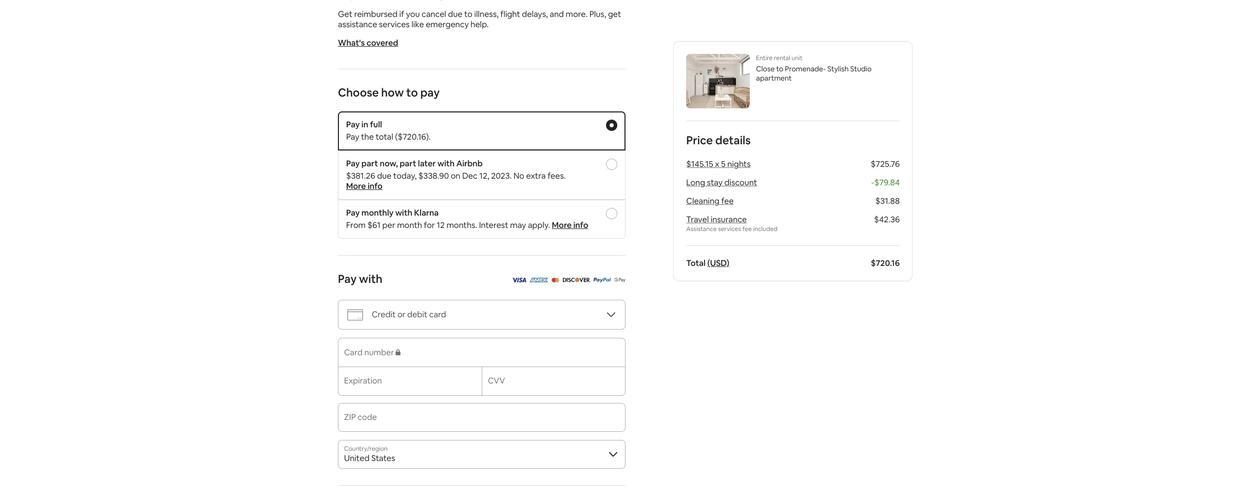 Task type: vqa. For each thing, say whether or not it's contained in the screenshot.
the Entire rental unit Close to Promenade- Stylish Studio apartment
yes



Task type: locate. For each thing, give the bounding box(es) containing it.
pay up $381.26
[[346, 158, 360, 169]]

more inside pay part now, part later with airbnb $381.26 due today,  $338.90 on dec 12, 2023. no extra fees. more info
[[346, 181, 366, 192]]

0 horizontal spatial services
[[379, 19, 410, 30]]

0 vertical spatial to
[[464, 9, 472, 20]]

pay up 'from'
[[346, 207, 360, 218]]

more info button up monthly
[[346, 181, 383, 192]]

pay inside pay part now, part later with airbnb $381.26 due today,  $338.90 on dec 12, 2023. no extra fees. more info
[[346, 158, 360, 169]]

more info button right apply.
[[552, 220, 588, 231]]

1 vertical spatial due
[[377, 171, 391, 181]]

in
[[361, 119, 368, 130]]

stylish
[[827, 64, 849, 73]]

info down now,
[[368, 181, 383, 192]]

american express card image
[[529, 278, 548, 282]]

1 horizontal spatial more info button
[[552, 220, 588, 231]]

get reimbursed if you cancel due to illness, flight delays, and more. plus, get assistance services like emergency help.
[[338, 9, 621, 30]]

info inside pay part now, part later with airbnb $381.26 due today,  $338.90 on dec 12, 2023. no extra fees. more info
[[368, 181, 383, 192]]

nights
[[727, 159, 751, 169]]

0 vertical spatial with
[[437, 158, 455, 169]]

1 part from the left
[[361, 158, 378, 169]]

due down now,
[[377, 171, 391, 181]]

1 vertical spatial more info button
[[552, 220, 588, 231]]

more.
[[566, 9, 588, 20]]

more up monthly
[[346, 181, 366, 192]]

debit
[[407, 309, 427, 320]]

1 discover card image from the top
[[562, 274, 590, 285]]

1 vertical spatial with
[[395, 207, 412, 218]]

1 horizontal spatial more
[[552, 220, 572, 231]]

airbnb
[[456, 158, 483, 169]]

2 vertical spatial to
[[406, 85, 418, 100]]

like
[[412, 19, 424, 30]]

month
[[397, 220, 422, 231]]

2 horizontal spatial to
[[776, 64, 783, 73]]

american express card image
[[529, 274, 548, 285]]

pay
[[346, 119, 360, 130], [346, 131, 359, 142], [346, 158, 360, 169], [346, 207, 360, 218], [338, 272, 357, 286]]

2 discover card image from the top
[[562, 278, 590, 282]]

discover card image left paypal image
[[562, 274, 590, 285]]

with inside pay monthly with klarna from $61 per month for 12 months. interest may apply. more info
[[395, 207, 412, 218]]

states
[[371, 453, 395, 464]]

emergency
[[426, 19, 469, 30]]

reimbursed
[[354, 9, 398, 20]]

get
[[338, 9, 352, 20]]

1 vertical spatial to
[[776, 64, 783, 73]]

cleaning fee button
[[686, 196, 734, 206]]

google pay image
[[614, 274, 626, 285]]

2 horizontal spatial with
[[437, 158, 455, 169]]

1 vertical spatial services
[[718, 225, 741, 233]]

visa card image
[[511, 274, 526, 285], [511, 278, 526, 282]]

with up on
[[437, 158, 455, 169]]

$31.88
[[875, 196, 900, 206]]

services right "assistance"
[[718, 225, 741, 233]]

long stay discount button
[[686, 177, 757, 188]]

mastercard image right american express card icon
[[551, 274, 559, 285]]

to left illness,
[[464, 9, 472, 20]]

card
[[429, 309, 446, 320]]

x
[[715, 159, 719, 169]]

0 vertical spatial due
[[448, 9, 462, 20]]

how
[[381, 85, 404, 100]]

0 vertical spatial info
[[368, 181, 383, 192]]

help.
[[471, 19, 489, 30]]

later
[[418, 158, 436, 169]]

($720.16).
[[395, 131, 431, 142]]

included
[[753, 225, 777, 233]]

more right apply.
[[552, 220, 572, 231]]

pay inside pay monthly with klarna from $61 per month for 12 months. interest may apply. more info
[[346, 207, 360, 218]]

discover card image left paypal icon
[[562, 278, 590, 282]]

due right the cancel
[[448, 9, 462, 20]]

with
[[437, 158, 455, 169], [395, 207, 412, 218], [359, 272, 382, 286]]

more info button
[[346, 181, 383, 192], [552, 220, 588, 231]]

pay up credit card icon
[[338, 272, 357, 286]]

$145.15 x 5 nights button
[[686, 159, 751, 169]]

credit
[[372, 309, 396, 320]]

2 visa card image from the top
[[511, 278, 526, 282]]

services left like
[[379, 19, 410, 30]]

paypal image
[[593, 278, 611, 282]]

1 visa card image from the top
[[511, 274, 526, 285]]

fee left included
[[743, 225, 752, 233]]

visa card image left american express card image
[[511, 278, 526, 282]]

more
[[346, 181, 366, 192], [552, 220, 572, 231]]

(usd) button
[[707, 258, 729, 269]]

with up the credit at the bottom left
[[359, 272, 382, 286]]

with inside pay part now, part later with airbnb $381.26 due today,  $338.90 on dec 12, 2023. no extra fees. more info
[[437, 158, 455, 169]]

0 horizontal spatial due
[[377, 171, 391, 181]]

price
[[686, 133, 713, 147]]

for
[[424, 220, 435, 231]]

1 horizontal spatial to
[[464, 9, 472, 20]]

0 horizontal spatial more
[[346, 181, 366, 192]]

0 horizontal spatial part
[[361, 158, 378, 169]]

what's covered button
[[338, 37, 398, 48]]

1 horizontal spatial due
[[448, 9, 462, 20]]

united
[[344, 453, 369, 464]]

0 horizontal spatial info
[[368, 181, 383, 192]]

part up $381.26
[[361, 158, 378, 169]]

travel
[[686, 214, 709, 225]]

no
[[514, 171, 524, 181]]

mastercard image right american express card image
[[551, 278, 559, 282]]

(usd)
[[707, 258, 729, 269]]

1 horizontal spatial with
[[395, 207, 412, 218]]

1 vertical spatial info
[[573, 220, 588, 231]]

to inside entire rental unit close to promenade- stylish studio apartment
[[776, 64, 783, 73]]

info right apply.
[[573, 220, 588, 231]]

$145.15
[[686, 159, 713, 169]]

None text field
[[344, 417, 619, 427]]

pay left in at the top left of the page
[[346, 119, 360, 130]]

1 vertical spatial fee
[[743, 225, 752, 233]]

part up today, on the top of the page
[[400, 158, 416, 169]]

1 horizontal spatial part
[[400, 158, 416, 169]]

part
[[361, 158, 378, 169], [400, 158, 416, 169]]

to down rental
[[776, 64, 783, 73]]

info
[[368, 181, 383, 192], [573, 220, 588, 231]]

mastercard image
[[551, 274, 559, 285], [551, 278, 559, 282]]

discover card image
[[562, 274, 590, 285], [562, 278, 590, 282]]

with up month
[[395, 207, 412, 218]]

0 vertical spatial fee
[[721, 196, 734, 206]]

-
[[871, 177, 874, 188]]

$61
[[367, 220, 381, 231]]

0 vertical spatial more info button
[[346, 181, 383, 192]]

more info button for pay part now, part later with airbnb $381.26 due today,  $338.90 on dec 12, 2023. no extra fees. more info
[[346, 181, 383, 192]]

1 horizontal spatial info
[[573, 220, 588, 231]]

paypal image
[[593, 274, 611, 285]]

to left pay
[[406, 85, 418, 100]]

to inside the get reimbursed if you cancel due to illness, flight delays, and more. plus, get assistance services like emergency help.
[[464, 9, 472, 20]]

2 vertical spatial with
[[359, 272, 382, 286]]

visa card image left american express card icon
[[511, 274, 526, 285]]

0 vertical spatial more
[[346, 181, 366, 192]]

1 horizontal spatial services
[[718, 225, 741, 233]]

$145.15 x 5 nights
[[686, 159, 751, 169]]

the
[[361, 131, 374, 142]]

2023.
[[491, 171, 512, 181]]

due
[[448, 9, 462, 20], [377, 171, 391, 181]]

more inside pay monthly with klarna from $61 per month for 12 months. interest may apply. more info
[[552, 220, 572, 231]]

more info button for pay monthly with klarna from $61 per month for 12 months. interest may apply. more info
[[552, 220, 588, 231]]

entire
[[756, 54, 773, 62]]

entire rental unit close to promenade- stylish studio apartment
[[756, 54, 872, 83]]

fee up insurance
[[721, 196, 734, 206]]

pay for part
[[346, 158, 360, 169]]

choose how to pay
[[338, 85, 440, 100]]

pay monthly with klarna from $61 per month for 12 months. interest may apply. more info
[[346, 207, 588, 231]]

cancel
[[422, 9, 446, 20]]

united states
[[344, 453, 395, 464]]

0 horizontal spatial more info button
[[346, 181, 383, 192]]

pay left "the"
[[346, 131, 359, 142]]

to
[[464, 9, 472, 20], [776, 64, 783, 73], [406, 85, 418, 100]]

0 horizontal spatial to
[[406, 85, 418, 100]]

fees.
[[548, 171, 566, 181]]

extra
[[526, 171, 546, 181]]

full
[[370, 119, 382, 130]]

None radio
[[606, 120, 617, 131], [606, 159, 617, 170], [606, 208, 617, 219], [606, 120, 617, 131], [606, 159, 617, 170], [606, 208, 617, 219]]

assistance
[[338, 19, 377, 30]]

1 vertical spatial more
[[552, 220, 572, 231]]

0 vertical spatial services
[[379, 19, 410, 30]]

what's covered
[[338, 37, 398, 48]]



Task type: describe. For each thing, give the bounding box(es) containing it.
rental
[[774, 54, 790, 62]]

united states element
[[338, 440, 626, 469]]

details
[[715, 133, 751, 147]]

assistance services fee included
[[686, 225, 777, 233]]

or
[[397, 309, 406, 320]]

0 horizontal spatial fee
[[721, 196, 734, 206]]

pay in full pay the total ($720.16).
[[346, 119, 431, 142]]

interest
[[479, 220, 508, 231]]

long stay discount
[[686, 177, 757, 188]]

pay for monthly
[[346, 207, 360, 218]]

$725.76
[[871, 159, 900, 169]]

per
[[382, 220, 395, 231]]

$381.26
[[346, 171, 375, 181]]

assistance
[[686, 225, 717, 233]]

credit or debit card
[[372, 309, 446, 320]]

unit
[[792, 54, 803, 62]]

pay for with
[[338, 272, 357, 286]]

info inside pay monthly with klarna from $61 per month for 12 months. interest may apply. more info
[[573, 220, 588, 231]]

now,
[[380, 158, 398, 169]]

plus,
[[589, 9, 606, 20]]

credit or debit card button
[[338, 300, 626, 330]]

$338.90
[[418, 171, 449, 181]]

flight
[[500, 9, 520, 20]]

cleaning
[[686, 196, 719, 206]]

apartment
[[756, 73, 792, 83]]

12
[[437, 220, 445, 231]]

total (usd)
[[686, 258, 729, 269]]

1 mastercard image from the top
[[551, 274, 559, 285]]

on
[[451, 171, 460, 181]]

total
[[376, 131, 393, 142]]

and
[[550, 9, 564, 20]]

pay with
[[338, 272, 382, 286]]

-$79.84
[[871, 177, 900, 188]]

klarna
[[414, 207, 439, 218]]

5
[[721, 159, 726, 169]]

pay
[[420, 85, 440, 100]]

cleaning fee
[[686, 196, 734, 206]]

close
[[756, 64, 775, 73]]

2 part from the left
[[400, 158, 416, 169]]

get
[[608, 9, 621, 20]]

pay for in
[[346, 119, 360, 130]]

1 horizontal spatial fee
[[743, 225, 752, 233]]

total
[[686, 258, 706, 269]]

illness,
[[474, 9, 499, 20]]

services inside the get reimbursed if you cancel due to illness, flight delays, and more. plus, get assistance services like emergency help.
[[379, 19, 410, 30]]

today,
[[393, 171, 417, 181]]

due inside the get reimbursed if you cancel due to illness, flight delays, and more. plus, get assistance services like emergency help.
[[448, 9, 462, 20]]

due inside pay part now, part later with airbnb $381.26 due today,  $338.90 on dec 12, 2023. no extra fees. more info
[[377, 171, 391, 181]]

price details
[[686, 133, 751, 147]]

apply.
[[528, 220, 550, 231]]

may
[[510, 220, 526, 231]]

$720.16
[[871, 258, 900, 269]]

$42.36
[[874, 214, 900, 225]]

united states button
[[338, 440, 626, 469]]

if
[[399, 9, 404, 20]]

insurance
[[711, 214, 747, 225]]

promenade-
[[785, 64, 826, 73]]

2 mastercard image from the top
[[551, 278, 559, 282]]

credit card image
[[347, 306, 364, 323]]

discount
[[724, 177, 757, 188]]

12,
[[479, 171, 489, 181]]

travel insurance
[[686, 214, 747, 225]]

stay
[[707, 177, 723, 188]]

travel insurance button
[[686, 214, 747, 225]]

you
[[406, 9, 420, 20]]

monthly
[[361, 207, 394, 218]]

google pay image
[[614, 278, 626, 282]]

months.
[[446, 220, 477, 231]]

long
[[686, 177, 705, 188]]

studio
[[850, 64, 872, 73]]

0 horizontal spatial with
[[359, 272, 382, 286]]

$79.84
[[874, 177, 900, 188]]

pay part now, part later with airbnb $381.26 due today,  $338.90 on dec 12, 2023. no extra fees. more info
[[346, 158, 566, 192]]

from
[[346, 220, 366, 231]]



